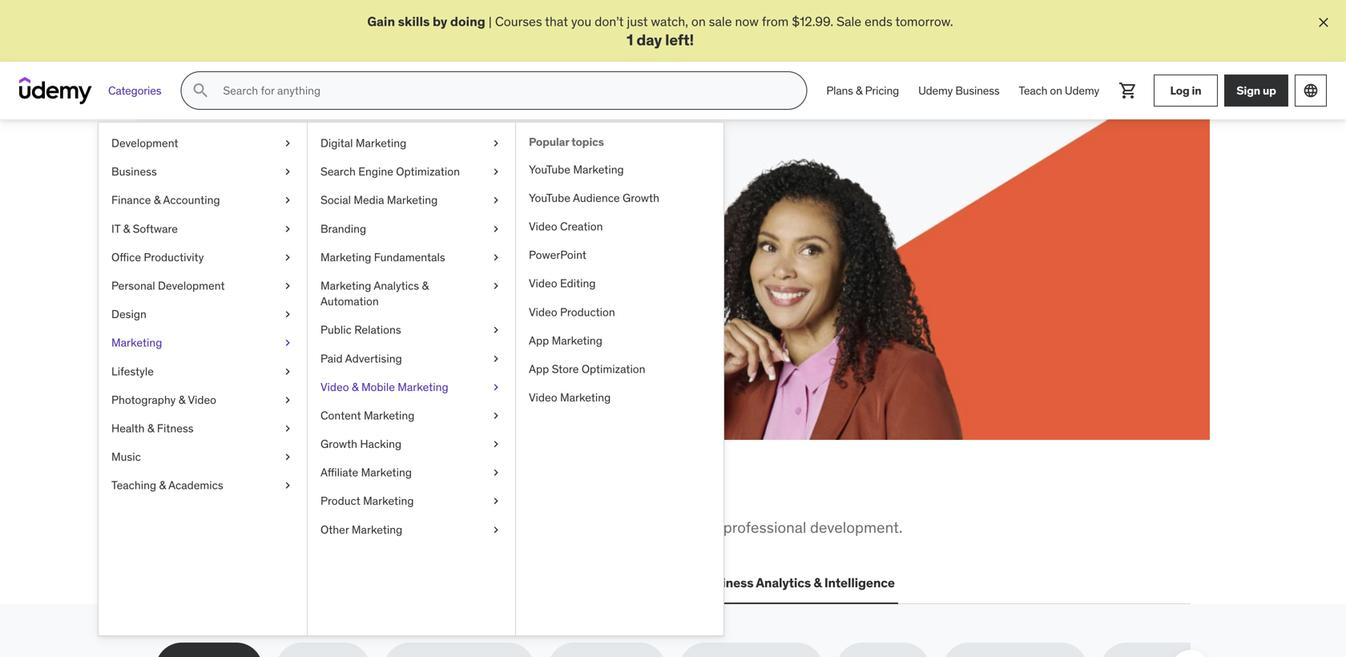 Task type: locate. For each thing, give the bounding box(es) containing it.
video for video production
[[529, 305, 557, 319]]

affiliate
[[321, 465, 358, 480]]

$12.99. right the from
[[792, 13, 834, 30]]

marketing up the technical
[[363, 494, 414, 508]]

1 horizontal spatial you
[[571, 13, 592, 30]]

xsmall image for teaching & academics
[[281, 478, 294, 494]]

app left store
[[529, 362, 549, 376]]

1 horizontal spatial growth
[[623, 191, 659, 205]]

one
[[462, 478, 508, 511]]

xsmall image for marketing
[[281, 335, 294, 351]]

catalog
[[512, 518, 562, 537]]

xsmall image
[[490, 136, 502, 151], [281, 193, 294, 208], [490, 193, 502, 208], [281, 221, 294, 237], [490, 221, 502, 237], [281, 278, 294, 294], [281, 364, 294, 379], [490, 379, 502, 395], [281, 392, 294, 408], [490, 408, 502, 424], [281, 421, 294, 437], [281, 449, 294, 465], [281, 478, 294, 494], [490, 494, 502, 509], [490, 522, 502, 538]]

xsmall image inside video & mobile marketing link
[[490, 379, 502, 395]]

xsmall image inside development link
[[281, 136, 294, 151]]

1 horizontal spatial optimization
[[582, 362, 646, 376]]

video down powerpoint
[[529, 276, 557, 291]]

1 vertical spatial analytics
[[756, 575, 811, 591]]

1 vertical spatial youtube
[[529, 191, 571, 205]]

1 horizontal spatial ends
[[865, 13, 893, 30]]

other
[[321, 522, 349, 537]]

practice,
[[301, 189, 410, 223]]

xsmall image inside other marketing link
[[490, 522, 502, 538]]

2 vertical spatial business
[[699, 575, 754, 591]]

1 horizontal spatial sale
[[837, 13, 862, 30]]

optimization down the app marketing link
[[582, 362, 646, 376]]

1 vertical spatial sale
[[272, 279, 297, 295]]

you inside gain skills by doing | courses that you don't just watch, on sale now from $12.99. sale ends tomorrow. 1 day left!
[[571, 13, 592, 30]]

youtube up video creation at the left of page
[[529, 191, 571, 205]]

it & software
[[111, 222, 178, 236]]

0 horizontal spatial courses
[[213, 261, 260, 277]]

$12.99. inside learn, practice, succeed (and save) courses for every skill in your learning journey, starting at $12.99. sale ends tomorrow.
[[228, 279, 269, 295]]

public relations link
[[308, 316, 515, 345]]

xsmall image inside lifestyle link
[[281, 364, 294, 379]]

xsmall image inside branding link
[[490, 221, 502, 237]]

app down video production
[[529, 333, 549, 348]]

& for fitness
[[147, 421, 154, 436]]

0 horizontal spatial udemy
[[918, 83, 953, 98]]

in up 'topics,'
[[433, 478, 458, 511]]

paid
[[321, 351, 343, 366]]

health & fitness
[[111, 421, 194, 436]]

xsmall image inside search engine optimization link
[[490, 164, 502, 180]]

supports
[[566, 518, 626, 537]]

tomorrow. inside gain skills by doing | courses that you don't just watch, on sale now from $12.99. sale ends tomorrow. 1 day left!
[[895, 13, 953, 30]]

business analytics & intelligence
[[699, 575, 895, 591]]

1 horizontal spatial analytics
[[756, 575, 811, 591]]

in right "skill"
[[342, 261, 352, 277]]

data science
[[487, 575, 566, 591]]

sale
[[709, 13, 732, 30]]

0 horizontal spatial optimization
[[396, 165, 460, 179]]

0 vertical spatial on
[[691, 13, 706, 30]]

analytics down learning
[[374, 279, 419, 293]]

0 horizontal spatial it
[[111, 222, 120, 236]]

growth inside 'video & mobile marketing' element
[[623, 191, 659, 205]]

tomorrow. down your
[[331, 279, 389, 295]]

0 vertical spatial tomorrow.
[[895, 13, 953, 30]]

ends down "skill"
[[300, 279, 328, 295]]

it left certifications
[[288, 575, 299, 591]]

courses right |
[[495, 13, 542, 30]]

0 vertical spatial skills
[[398, 13, 430, 30]]

$12.99. down for
[[228, 279, 269, 295]]

0 horizontal spatial tomorrow.
[[331, 279, 389, 295]]

0 vertical spatial development
[[111, 136, 178, 150]]

app store optimization link
[[516, 355, 724, 384]]

1 vertical spatial development
[[158, 279, 225, 293]]

& inside "link"
[[154, 193, 161, 207]]

workplace
[[244, 518, 314, 537]]

0 horizontal spatial ends
[[300, 279, 328, 295]]

development down office productivity link
[[158, 279, 225, 293]]

app for app marketing
[[529, 333, 549, 348]]

courses for doing
[[495, 13, 542, 30]]

app
[[529, 333, 549, 348], [529, 362, 549, 376]]

product
[[321, 494, 360, 508]]

xsmall image for public relations
[[490, 322, 502, 338]]

it for it certifications
[[288, 575, 299, 591]]

0 horizontal spatial in
[[342, 261, 352, 277]]

youtube down the popular on the left of page
[[529, 162, 571, 177]]

in inside "all the skills you need in one place from critical workplace skills to technical topics, our catalog supports well-rounded professional development."
[[433, 478, 458, 511]]

video down store
[[529, 390, 557, 405]]

0 horizontal spatial sale
[[272, 279, 297, 295]]

marketing down branding
[[321, 250, 371, 265]]

for
[[263, 261, 279, 277]]

1 horizontal spatial udemy
[[1065, 83, 1099, 98]]

xsmall image for video & mobile marketing
[[490, 379, 502, 395]]

0 vertical spatial app
[[529, 333, 549, 348]]

sale up plans
[[837, 13, 862, 30]]

& right plans
[[856, 83, 863, 98]]

it & software link
[[99, 215, 307, 243]]

xsmall image inside marketing fundamentals link
[[490, 250, 502, 265]]

all the skills you need in one place from critical workplace skills to technical topics, our catalog supports well-rounded professional development.
[[155, 478, 903, 537]]

xsmall image inside finance & accounting "link"
[[281, 193, 294, 208]]

plans
[[826, 83, 853, 98]]

video up powerpoint
[[529, 219, 557, 234]]

0 vertical spatial courses
[[495, 13, 542, 30]]

data science button
[[484, 564, 569, 602]]

1 vertical spatial $12.99.
[[228, 279, 269, 295]]

growth
[[623, 191, 659, 205], [321, 437, 357, 451]]

branding
[[321, 222, 366, 236]]

& left mobile
[[352, 380, 359, 394]]

1 vertical spatial optimization
[[582, 362, 646, 376]]

skills left by
[[398, 13, 430, 30]]

1 vertical spatial you
[[316, 478, 362, 511]]

content marketing link
[[308, 402, 515, 430]]

0 horizontal spatial growth
[[321, 437, 357, 451]]

gain skills by doing | courses that you don't just watch, on sale now from $12.99. sale ends tomorrow. 1 day left!
[[367, 13, 953, 49]]

1 horizontal spatial $12.99.
[[792, 13, 834, 30]]

xsmall image inside business link
[[281, 164, 294, 180]]

analytics inside marketing analytics & automation
[[374, 279, 419, 293]]

xsmall image inside photography & video link
[[281, 392, 294, 408]]

app marketing link
[[516, 327, 724, 355]]

1 horizontal spatial business
[[699, 575, 754, 591]]

0 horizontal spatial business
[[111, 165, 157, 179]]

0 vertical spatial ends
[[865, 13, 893, 30]]

0 vertical spatial it
[[111, 222, 120, 236]]

growth down youtube marketing link
[[623, 191, 659, 205]]

it inside "it & software" link
[[111, 222, 120, 236]]

it inside button
[[288, 575, 299, 591]]

0 horizontal spatial analytics
[[374, 279, 419, 293]]

place
[[513, 478, 579, 511]]

& right health on the bottom
[[147, 421, 154, 436]]

video production
[[529, 305, 615, 319]]

xsmall image inside "music" link
[[281, 449, 294, 465]]

& down learning
[[422, 279, 429, 293]]

sale inside gain skills by doing | courses that you don't just watch, on sale now from $12.99. sale ends tomorrow. 1 day left!
[[837, 13, 862, 30]]

software
[[133, 222, 178, 236]]

& inside 'link'
[[147, 421, 154, 436]]

1 vertical spatial app
[[529, 362, 549, 376]]

1 horizontal spatial in
[[433, 478, 458, 511]]

& right teaching at the left bottom
[[159, 478, 166, 493]]

marketing up automation
[[321, 279, 371, 293]]

skills down product
[[317, 518, 351, 537]]

xsmall image inside affiliate marketing link
[[490, 465, 502, 481]]

ends for save)
[[300, 279, 328, 295]]

1 horizontal spatial skills
[[317, 518, 351, 537]]

0 horizontal spatial $12.99.
[[228, 279, 269, 295]]

udemy left shopping cart with 0 items 'image'
[[1065, 83, 1099, 98]]

personal
[[111, 279, 155, 293]]

2 app from the top
[[529, 362, 549, 376]]

tomorrow.
[[895, 13, 953, 30], [331, 279, 389, 295]]

1 vertical spatial skills
[[243, 478, 312, 511]]

doing
[[450, 13, 485, 30]]

ends inside learn, practice, succeed (and save) courses for every skill in your learning journey, starting at $12.99. sale ends tomorrow.
[[300, 279, 328, 295]]

gain
[[367, 13, 395, 30]]

xsmall image inside paid advertising link
[[490, 351, 502, 367]]

teach on udemy
[[1019, 83, 1099, 98]]

udemy
[[918, 83, 953, 98], [1065, 83, 1099, 98]]

tomorrow. for |
[[895, 13, 953, 30]]

sale down every
[[272, 279, 297, 295]]

2 vertical spatial in
[[433, 478, 458, 511]]

0 vertical spatial business
[[955, 83, 1000, 98]]

1 vertical spatial in
[[342, 261, 352, 277]]

courses inside gain skills by doing | courses that you don't just watch, on sale now from $12.99. sale ends tomorrow. 1 day left!
[[495, 13, 542, 30]]

1 vertical spatial business
[[111, 165, 157, 179]]

udemy right pricing
[[918, 83, 953, 98]]

ends inside gain skills by doing | courses that you don't just watch, on sale now from $12.99. sale ends tomorrow. 1 day left!
[[865, 13, 893, 30]]

on right teach
[[1050, 83, 1062, 98]]

courses
[[495, 13, 542, 30], [213, 261, 260, 277]]

$12.99. inside gain skills by doing | courses that you don't just watch, on sale now from $12.99. sale ends tomorrow. 1 day left!
[[792, 13, 834, 30]]

design link
[[99, 300, 307, 329]]

xsmall image inside content marketing link
[[490, 408, 502, 424]]

photography & video link
[[99, 386, 307, 414]]

video editing
[[529, 276, 596, 291]]

0 vertical spatial in
[[1192, 83, 1202, 98]]

in
[[1192, 83, 1202, 98], [342, 261, 352, 277], [433, 478, 458, 511]]

close image
[[1316, 14, 1332, 30]]

optimization for app store optimization
[[582, 362, 646, 376]]

business up finance
[[111, 165, 157, 179]]

hacking
[[360, 437, 402, 451]]

business inside button
[[699, 575, 754, 591]]

2 udemy from the left
[[1065, 83, 1099, 98]]

xsmall image inside product marketing link
[[490, 494, 502, 509]]

& right finance
[[154, 193, 161, 207]]

2 youtube from the top
[[529, 191, 571, 205]]

you up other
[[316, 478, 362, 511]]

production
[[560, 305, 615, 319]]

0 horizontal spatial you
[[316, 478, 362, 511]]

udemy business
[[918, 83, 1000, 98]]

xsmall image for lifestyle
[[281, 364, 294, 379]]

business for business analytics & intelligence
[[699, 575, 754, 591]]

optimization for search engine optimization
[[396, 165, 460, 179]]

xsmall image inside the "social media marketing" link
[[490, 193, 502, 208]]

mobile
[[361, 380, 395, 394]]

shopping cart with 0 items image
[[1119, 81, 1138, 100]]

growth up affiliate
[[321, 437, 357, 451]]

0 vertical spatial growth
[[623, 191, 659, 205]]

Search for anything text field
[[220, 77, 787, 104]]

skills inside gain skills by doing | courses that you don't just watch, on sale now from $12.99. sale ends tomorrow. 1 day left!
[[398, 13, 430, 30]]

2 vertical spatial skills
[[317, 518, 351, 537]]

0 vertical spatial you
[[571, 13, 592, 30]]

teaching
[[111, 478, 156, 493]]

1 horizontal spatial courses
[[495, 13, 542, 30]]

social media marketing link
[[308, 186, 515, 215]]

& up fitness
[[178, 393, 185, 407]]

business
[[955, 83, 1000, 98], [111, 165, 157, 179], [699, 575, 754, 591]]

development.
[[810, 518, 903, 537]]

analytics
[[374, 279, 419, 293], [756, 575, 811, 591]]

2 horizontal spatial business
[[955, 83, 1000, 98]]

optimization down digital marketing link
[[396, 165, 460, 179]]

on
[[691, 13, 706, 30], [1050, 83, 1062, 98]]

xsmall image inside personal development link
[[281, 278, 294, 294]]

finance
[[111, 193, 151, 207]]

video down paid
[[321, 380, 349, 394]]

2 horizontal spatial in
[[1192, 83, 1202, 98]]

choose a language image
[[1303, 83, 1319, 99]]

1 youtube from the top
[[529, 162, 571, 177]]

day
[[637, 30, 662, 49]]

analytics inside button
[[756, 575, 811, 591]]

sale inside learn, practice, succeed (and save) courses for every skill in your learning journey, starting at $12.99. sale ends tomorrow.
[[272, 279, 297, 295]]

video down video editing
[[529, 305, 557, 319]]

0 vertical spatial sale
[[837, 13, 862, 30]]

xsmall image inside marketing link
[[281, 335, 294, 351]]

digital marketing link
[[308, 129, 515, 158]]

1 app from the top
[[529, 333, 549, 348]]

1 horizontal spatial it
[[288, 575, 299, 591]]

0 vertical spatial optimization
[[396, 165, 460, 179]]

1 vertical spatial courses
[[213, 261, 260, 277]]

teaching & academics link
[[99, 471, 307, 500]]

optimization inside 'video & mobile marketing' element
[[582, 362, 646, 376]]

skills up workplace
[[243, 478, 312, 511]]

photography & video
[[111, 393, 216, 407]]

tomorrow. for save)
[[331, 279, 389, 295]]

& up office
[[123, 222, 130, 236]]

xsmall image inside 'marketing analytics & automation' link
[[490, 278, 502, 294]]

0 horizontal spatial on
[[691, 13, 706, 30]]

ends for |
[[865, 13, 893, 30]]

courses up at
[[213, 261, 260, 277]]

xsmall image for health & fitness
[[281, 421, 294, 437]]

tomorrow. inside learn, practice, succeed (and save) courses for every skill in your learning journey, starting at $12.99. sale ends tomorrow.
[[331, 279, 389, 295]]

business down rounded
[[699, 575, 754, 591]]

1 horizontal spatial tomorrow.
[[895, 13, 953, 30]]

0 vertical spatial $12.99.
[[792, 13, 834, 30]]

audience
[[573, 191, 620, 205]]

professional
[[723, 518, 807, 537]]

log in link
[[1154, 75, 1218, 107]]

marketing down paid advertising link
[[398, 380, 448, 394]]

xsmall image for design
[[281, 307, 294, 322]]

xsmall image for music
[[281, 449, 294, 465]]

0 vertical spatial youtube
[[529, 162, 571, 177]]

business left teach
[[955, 83, 1000, 98]]

xsmall image inside office productivity link
[[281, 250, 294, 265]]

xsmall image for office productivity
[[281, 250, 294, 265]]

courses inside learn, practice, succeed (and save) courses for every skill in your learning journey, starting at $12.99. sale ends tomorrow.
[[213, 261, 260, 277]]

skills
[[398, 13, 430, 30], [243, 478, 312, 511], [317, 518, 351, 537]]

1 vertical spatial it
[[288, 575, 299, 591]]

you right that at top left
[[571, 13, 592, 30]]

xsmall image inside digital marketing link
[[490, 136, 502, 151]]

tomorrow. up udemy business
[[895, 13, 953, 30]]

academics
[[168, 478, 223, 493]]

development down categories dropdown button
[[111, 136, 178, 150]]

marketing down video production
[[552, 333, 603, 348]]

store
[[552, 362, 579, 376]]

1 vertical spatial on
[[1050, 83, 1062, 98]]

in inside learn, practice, succeed (and save) courses for every skill in your learning journey, starting at $12.99. sale ends tomorrow.
[[342, 261, 352, 277]]

2 horizontal spatial skills
[[398, 13, 430, 30]]

udemy business link
[[909, 71, 1009, 110]]

analytics for marketing
[[374, 279, 419, 293]]

1 vertical spatial ends
[[300, 279, 328, 295]]

xsmall image inside growth hacking link
[[490, 437, 502, 452]]

topics,
[[437, 518, 482, 537]]

in right log at the top right of the page
[[1192, 83, 1202, 98]]

from
[[762, 13, 789, 30]]

analytics down professional
[[756, 575, 811, 591]]

on left sale at right
[[691, 13, 706, 30]]

& left intelligence
[[814, 575, 822, 591]]

journey,
[[432, 261, 477, 277]]

ends up pricing
[[865, 13, 893, 30]]

0 vertical spatial analytics
[[374, 279, 419, 293]]

xsmall image inside the health & fitness 'link'
[[281, 421, 294, 437]]

other marketing
[[321, 522, 403, 537]]

it for it & software
[[111, 222, 120, 236]]

xsmall image inside design link
[[281, 307, 294, 322]]

marketing inside marketing analytics & automation
[[321, 279, 371, 293]]

xsmall image for marketing analytics & automation
[[490, 278, 502, 294]]

& for video
[[178, 393, 185, 407]]

xsmall image inside the teaching & academics link
[[281, 478, 294, 494]]

starting
[[480, 261, 525, 277]]

youtube for youtube audience growth
[[529, 191, 571, 205]]

it up office
[[111, 222, 120, 236]]

affiliate marketing
[[321, 465, 412, 480]]

xsmall image inside "it & software" link
[[281, 221, 294, 237]]

xsmall image
[[281, 136, 294, 151], [281, 164, 294, 180], [490, 164, 502, 180], [281, 250, 294, 265], [490, 250, 502, 265], [490, 278, 502, 294], [281, 307, 294, 322], [490, 322, 502, 338], [281, 335, 294, 351], [490, 351, 502, 367], [490, 437, 502, 452], [490, 465, 502, 481]]

& for pricing
[[856, 83, 863, 98]]

xsmall image for digital marketing
[[490, 136, 502, 151]]

xsmall image inside public relations link
[[490, 322, 502, 338]]

1 vertical spatial tomorrow.
[[331, 279, 389, 295]]

product marketing link
[[308, 487, 515, 516]]

optimization
[[396, 165, 460, 179], [582, 362, 646, 376]]



Task type: vqa. For each thing, say whether or not it's contained in the screenshot.
Business Strategy
no



Task type: describe. For each thing, give the bounding box(es) containing it.
video & mobile marketing
[[321, 380, 448, 394]]

xsmall image for social media marketing
[[490, 193, 502, 208]]

intelligence
[[825, 575, 895, 591]]

video for video & mobile marketing
[[321, 380, 349, 394]]

that
[[545, 13, 568, 30]]

xsmall image for growth hacking
[[490, 437, 502, 452]]

learn,
[[213, 189, 296, 223]]

xsmall image for photography & video
[[281, 392, 294, 408]]

sale for |
[[837, 13, 862, 30]]

& for accounting
[[154, 193, 161, 207]]

marketing down app store optimization at left bottom
[[560, 390, 611, 405]]

analytics for business
[[756, 575, 811, 591]]

0 horizontal spatial skills
[[243, 478, 312, 511]]

1 udemy from the left
[[918, 83, 953, 98]]

lifestyle
[[111, 364, 154, 379]]

photography
[[111, 393, 176, 407]]

pricing
[[865, 83, 899, 98]]

marketing down the product marketing
[[352, 522, 403, 537]]

xsmall image for finance & accounting
[[281, 193, 294, 208]]

xsmall image for other marketing
[[490, 522, 502, 538]]

growth hacking link
[[308, 430, 515, 459]]

youtube for youtube marketing
[[529, 162, 571, 177]]

video down lifestyle link
[[188, 393, 216, 407]]

xsmall image for affiliate marketing
[[490, 465, 502, 481]]

sign up link
[[1224, 75, 1289, 107]]

it certifications
[[288, 575, 383, 591]]

on inside gain skills by doing | courses that you don't just watch, on sale now from $12.99. sale ends tomorrow. 1 day left!
[[691, 13, 706, 30]]

music
[[111, 450, 141, 464]]

accounting
[[163, 193, 220, 207]]

watch,
[[651, 13, 688, 30]]

fundamentals
[[374, 250, 445, 265]]

app store optimization
[[529, 362, 646, 376]]

& inside marketing analytics & automation
[[422, 279, 429, 293]]

& for software
[[123, 222, 130, 236]]

teaching & academics
[[111, 478, 223, 493]]

submit search image
[[191, 81, 210, 100]]

marketing analytics & automation link
[[308, 272, 515, 316]]

video & mobile marketing link
[[308, 373, 515, 402]]

categories button
[[99, 71, 171, 110]]

office productivity
[[111, 250, 204, 265]]

data
[[487, 575, 515, 591]]

need
[[367, 478, 428, 511]]

marketing analytics & automation
[[321, 279, 429, 309]]

|
[[489, 13, 492, 30]]

marketing up audience
[[573, 162, 624, 177]]

xsmall image for business
[[281, 164, 294, 180]]

lifestyle link
[[99, 357, 307, 386]]

business for business
[[111, 165, 157, 179]]

video marketing
[[529, 390, 611, 405]]

courses for (and
[[213, 261, 260, 277]]

social media marketing
[[321, 193, 438, 207]]

video for video editing
[[529, 276, 557, 291]]

$12.99. for save)
[[228, 279, 269, 295]]

& inside button
[[814, 575, 822, 591]]

& for academics
[[159, 478, 166, 493]]

office productivity link
[[99, 243, 307, 272]]

technical
[[372, 518, 434, 537]]

branding link
[[308, 215, 515, 243]]

development inside development link
[[111, 136, 178, 150]]

digital
[[321, 136, 353, 150]]

certifications
[[301, 575, 383, 591]]

powerpoint link
[[516, 241, 724, 270]]

marketing link
[[99, 329, 307, 357]]

1 vertical spatial growth
[[321, 437, 357, 451]]

xsmall image for content marketing
[[490, 408, 502, 424]]

video editing link
[[516, 270, 724, 298]]

app for app store optimization
[[529, 362, 549, 376]]

up
[[1263, 83, 1276, 98]]

editing
[[560, 276, 596, 291]]

our
[[486, 518, 508, 537]]

finance & accounting link
[[99, 186, 307, 215]]

marketing up engine
[[356, 136, 406, 150]]

search engine optimization link
[[308, 158, 515, 186]]

development inside personal development link
[[158, 279, 225, 293]]

marketing up lifestyle at bottom
[[111, 336, 162, 350]]

product marketing
[[321, 494, 414, 508]]

xsmall image for branding
[[490, 221, 502, 237]]

now
[[735, 13, 759, 30]]

video for video marketing
[[529, 390, 557, 405]]

youtube marketing
[[529, 162, 624, 177]]

creation
[[560, 219, 603, 234]]

productivity
[[144, 250, 204, 265]]

critical
[[194, 518, 240, 537]]

log in
[[1170, 83, 1202, 98]]

xsmall image for marketing fundamentals
[[490, 250, 502, 265]]

video creation
[[529, 219, 603, 234]]

media
[[354, 193, 384, 207]]

categories
[[108, 83, 161, 98]]

teach on udemy link
[[1009, 71, 1109, 110]]

public
[[321, 323, 352, 337]]

udemy image
[[19, 77, 92, 104]]

paid advertising
[[321, 351, 402, 366]]

learning
[[383, 261, 429, 277]]

search engine optimization
[[321, 165, 460, 179]]

xsmall image for product marketing
[[490, 494, 502, 509]]

(and
[[213, 221, 269, 255]]

& for mobile
[[352, 380, 359, 394]]

rounded
[[663, 518, 720, 537]]

growth hacking
[[321, 437, 402, 451]]

app marketing
[[529, 333, 603, 348]]

xsmall image for it & software
[[281, 221, 294, 237]]

$12.99. for |
[[792, 13, 834, 30]]

xsmall image for paid advertising
[[490, 351, 502, 367]]

marketing fundamentals
[[321, 250, 445, 265]]

every
[[282, 261, 313, 277]]

you inside "all the skills you need in one place from critical workplace skills to technical topics, our catalog supports well-rounded professional development."
[[316, 478, 362, 511]]

don't
[[595, 13, 624, 30]]

xsmall image for personal development
[[281, 278, 294, 294]]

youtube marketing link
[[516, 155, 724, 184]]

at
[[213, 279, 224, 295]]

xsmall image for search engine optimization
[[490, 164, 502, 180]]

xsmall image for development
[[281, 136, 294, 151]]

marketing down video & mobile marketing
[[364, 408, 415, 423]]

the
[[198, 478, 238, 511]]

music link
[[99, 443, 307, 471]]

plans & pricing
[[826, 83, 899, 98]]

1 horizontal spatial on
[[1050, 83, 1062, 98]]

youtube audience growth
[[529, 191, 659, 205]]

development link
[[99, 129, 307, 158]]

marketing down hacking
[[361, 465, 412, 480]]

powerpoint
[[529, 248, 587, 262]]

from
[[155, 518, 191, 537]]

all
[[155, 478, 193, 511]]

automation
[[321, 294, 379, 309]]

sale for save)
[[272, 279, 297, 295]]

video for video creation
[[529, 219, 557, 234]]

marketing fundamentals link
[[308, 243, 515, 272]]

video & mobile marketing element
[[515, 123, 724, 636]]

engine
[[358, 165, 393, 179]]

marketing down search engine optimization link
[[387, 193, 438, 207]]

personal development link
[[99, 272, 307, 300]]

save)
[[274, 221, 337, 255]]



